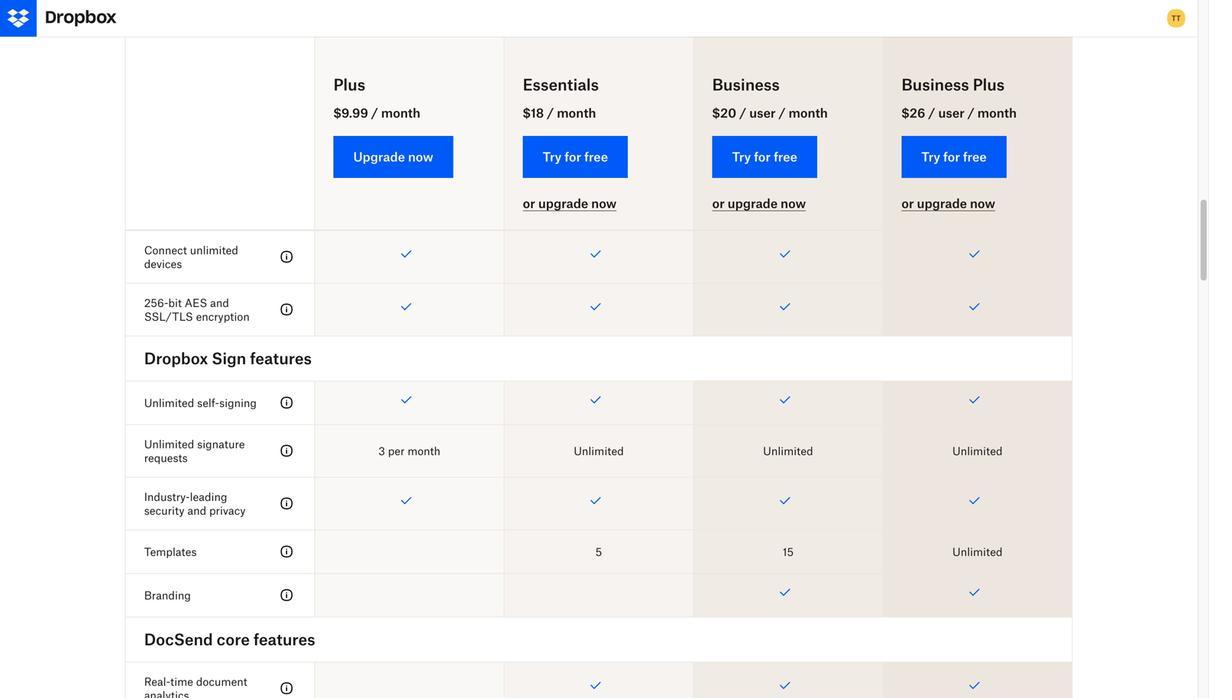 Task type: describe. For each thing, give the bounding box(es) containing it.
or upgrade now for 2nd 'or upgrade now' link from right
[[713, 196, 807, 211]]

$9.99
[[334, 105, 368, 120]]

standard image for connect unlimited devices
[[278, 248, 296, 266]]

signature
[[197, 438, 245, 451]]

/ for $26
[[929, 105, 936, 120]]

real-time document analytics
[[144, 676, 247, 699]]

gb for 3,000
[[581, 40, 597, 53]]

not included image for real-time document analytics
[[315, 663, 504, 699]]

15
[[783, 546, 794, 559]]

standard image for branding
[[278, 587, 296, 605]]

business for business
[[713, 75, 780, 94]]

core
[[217, 630, 250, 649]]

storage for 2,000 gb of storage
[[424, 40, 462, 53]]

storage for 3,000 gb of storage
[[613, 40, 651, 53]]

analytics
[[144, 689, 189, 699]]

self-
[[197, 397, 219, 410]]

privacy
[[209, 504, 246, 517]]

user for $20
[[750, 105, 776, 120]]

and for security
[[188, 504, 206, 517]]

$26
[[902, 105, 926, 120]]

3 or upgrade now link from the left
[[902, 196, 996, 211]]

templates
[[144, 546, 197, 559]]

upgrade for 2nd 'or upgrade now' link from right
[[728, 196, 778, 211]]

$20 / user / month
[[713, 105, 828, 120]]

upgrade now
[[354, 149, 434, 164]]

or for first 'or upgrade now' link from left
[[523, 196, 536, 211]]

try for free for try for free link for 1st 'or upgrade now' link from right
[[922, 149, 987, 164]]

try for free link for 2nd 'or upgrade now' link from right
[[713, 136, 818, 178]]

5
[[596, 546, 603, 559]]

tt
[[1173, 13, 1182, 23]]

try for 1st 'or upgrade now' link from right
[[922, 149, 941, 164]]

1 plus from the left
[[334, 75, 366, 94]]

try for first 'or upgrade now' link from left
[[543, 149, 562, 164]]

security
[[144, 504, 185, 517]]

upgrade for 1st 'or upgrade now' link from right
[[918, 196, 968, 211]]

or for 1st 'or upgrade now' link from right
[[902, 196, 915, 211]]

/ for $18
[[547, 105, 554, 120]]

signing
[[219, 397, 257, 410]]

included element
[[315, 178, 504, 230]]

/ for $20
[[740, 105, 747, 120]]

essentials
[[523, 75, 599, 94]]

6 / from the left
[[968, 105, 975, 120]]

gb for 2,000
[[391, 40, 408, 53]]

requests
[[144, 452, 188, 465]]

2,000 gb of storage
[[358, 40, 462, 53]]

industry-leading security and privacy
[[144, 491, 246, 517]]

try for free link for first 'or upgrade now' link from left
[[523, 136, 628, 178]]

month for $18 / month
[[557, 105, 597, 120]]

dropbox
[[144, 349, 208, 368]]

standard image for real-time document analytics
[[278, 680, 296, 698]]

bit
[[168, 296, 182, 309]]

of for 2,000
[[411, 40, 421, 53]]

time
[[170, 676, 193, 689]]

industry-
[[144, 491, 190, 504]]

now for 1st 'or upgrade now' link from right
[[971, 196, 996, 211]]

per
[[388, 445, 405, 458]]

$18 / month
[[523, 105, 597, 120]]

/ for $9.99
[[371, 105, 378, 120]]

not included image for branding
[[315, 574, 504, 617]]

3,000 gb of storage
[[547, 40, 651, 53]]

for for 1st 'or upgrade now' link from right
[[944, 149, 961, 164]]

unlimited self-signing
[[144, 397, 257, 410]]

for for 2nd 'or upgrade now' link from right
[[755, 149, 771, 164]]

tt button
[[1165, 6, 1189, 31]]

standard image for unlimited self-signing
[[278, 394, 296, 412]]

connect unlimited devices
[[144, 244, 238, 270]]



Task type: locate. For each thing, give the bounding box(es) containing it.
plus up $26 / user / month
[[974, 75, 1005, 94]]

and for aes
[[210, 296, 229, 309]]

0 horizontal spatial storage
[[424, 40, 462, 53]]

2 plus from the left
[[974, 75, 1005, 94]]

1 or upgrade now from the left
[[523, 196, 617, 211]]

1 horizontal spatial try
[[733, 149, 752, 164]]

2 horizontal spatial upgrade
[[918, 196, 968, 211]]

0 horizontal spatial try for free
[[543, 149, 608, 164]]

1 horizontal spatial upgrade
[[728, 196, 778, 211]]

2 horizontal spatial try
[[922, 149, 941, 164]]

$20
[[713, 105, 737, 120]]

free down $26 / user / month
[[964, 149, 987, 164]]

storage right 2,000
[[424, 40, 462, 53]]

try for free
[[543, 149, 608, 164], [733, 149, 798, 164], [922, 149, 987, 164]]

$18
[[523, 105, 544, 120]]

1 try from the left
[[543, 149, 562, 164]]

2 standard image from the top
[[278, 394, 296, 412]]

free for try for free link for 1st 'or upgrade now' link from right
[[964, 149, 987, 164]]

month
[[381, 105, 421, 120], [557, 105, 597, 120], [789, 105, 828, 120], [978, 105, 1018, 120], [408, 445, 441, 458]]

1 horizontal spatial try for free link
[[713, 136, 818, 178]]

standard image
[[278, 301, 296, 319], [278, 394, 296, 412], [278, 442, 296, 460], [278, 495, 296, 513]]

unlimited
[[144, 397, 194, 410], [144, 438, 194, 451], [574, 445, 624, 458], [764, 445, 814, 458], [953, 445, 1003, 458], [953, 546, 1003, 559]]

try for free link down $20 / user / month
[[713, 136, 818, 178]]

business up $26 at top
[[902, 75, 970, 94]]

1 horizontal spatial or upgrade now link
[[713, 196, 807, 211]]

features right sign
[[250, 349, 312, 368]]

2 or upgrade now from the left
[[713, 196, 807, 211]]

gb right 2,000
[[391, 40, 408, 53]]

standard image for industry-leading security and privacy
[[278, 495, 296, 513]]

for down $26 / user / month
[[944, 149, 961, 164]]

and inside industry-leading security and privacy
[[188, 504, 206, 517]]

user down business plus
[[939, 105, 965, 120]]

3 upgrade from the left
[[918, 196, 968, 211]]

3 / from the left
[[740, 105, 747, 120]]

0 horizontal spatial for
[[565, 149, 582, 164]]

3 for from the left
[[944, 149, 961, 164]]

ssl/tls
[[144, 310, 193, 323]]

1 storage from the left
[[424, 40, 462, 53]]

3 or upgrade now from the left
[[902, 196, 996, 211]]

0 horizontal spatial gb
[[391, 40, 408, 53]]

1 or upgrade now link from the left
[[523, 196, 617, 211]]

3 standard image from the top
[[278, 442, 296, 460]]

free down $18 / month
[[585, 149, 608, 164]]

3 try from the left
[[922, 149, 941, 164]]

features for dropbox sign features
[[250, 349, 312, 368]]

unlimited
[[190, 244, 238, 257]]

of right the 3,000
[[600, 40, 610, 53]]

2 horizontal spatial try for free link
[[902, 136, 1007, 178]]

0 vertical spatial and
[[210, 296, 229, 309]]

not included image
[[315, 531, 504, 574], [315, 574, 504, 617], [505, 574, 694, 617], [315, 663, 504, 699]]

features right core
[[254, 630, 315, 649]]

2 for from the left
[[755, 149, 771, 164]]

2 try from the left
[[733, 149, 752, 164]]

0 horizontal spatial and
[[188, 504, 206, 517]]

2 storage from the left
[[613, 40, 651, 53]]

upgrade for first 'or upgrade now' link from left
[[539, 196, 589, 211]]

try for free down $18 / month
[[543, 149, 608, 164]]

2 or from the left
[[713, 196, 725, 211]]

3 try for free from the left
[[922, 149, 987, 164]]

0 horizontal spatial or upgrade now link
[[523, 196, 617, 211]]

2 try for free link from the left
[[713, 136, 818, 178]]

2 of from the left
[[600, 40, 610, 53]]

or upgrade now
[[523, 196, 617, 211], [713, 196, 807, 211], [902, 196, 996, 211]]

2 or upgrade now link from the left
[[713, 196, 807, 211]]

0 horizontal spatial try
[[543, 149, 562, 164]]

1 try for free link from the left
[[523, 136, 628, 178]]

gb
[[391, 40, 408, 53], [581, 40, 597, 53]]

2 horizontal spatial try for free
[[922, 149, 987, 164]]

or upgrade now link
[[523, 196, 617, 211], [713, 196, 807, 211], [902, 196, 996, 211]]

1 horizontal spatial try for free
[[733, 149, 798, 164]]

1 horizontal spatial of
[[600, 40, 610, 53]]

256-bit aes and ssl/tls encryption
[[144, 296, 250, 323]]

try for free down $20 / user / month
[[733, 149, 798, 164]]

3 or from the left
[[902, 196, 915, 211]]

dropbox sign features
[[144, 349, 312, 368]]

devices
[[144, 257, 182, 270]]

2 business from the left
[[902, 75, 970, 94]]

try for free down $26 / user / month
[[922, 149, 987, 164]]

upgrade
[[354, 149, 405, 164]]

free for try for free link related to first 'or upgrade now' link from left
[[585, 149, 608, 164]]

unlimited signature requests
[[144, 438, 245, 465]]

features
[[250, 349, 312, 368], [254, 630, 315, 649]]

free
[[585, 149, 608, 164], [774, 149, 798, 164], [964, 149, 987, 164]]

3 standard image from the top
[[278, 587, 296, 605]]

0 horizontal spatial business
[[713, 75, 780, 94]]

for
[[565, 149, 582, 164], [755, 149, 771, 164], [944, 149, 961, 164]]

1 vertical spatial and
[[188, 504, 206, 517]]

3,000
[[547, 40, 578, 53]]

features for docsend core features
[[254, 630, 315, 649]]

business for business plus
[[902, 75, 970, 94]]

1 horizontal spatial plus
[[974, 75, 1005, 94]]

user right $20
[[750, 105, 776, 120]]

0 horizontal spatial user
[[750, 105, 776, 120]]

standard image for unlimited signature requests
[[278, 442, 296, 460]]

1 user from the left
[[750, 105, 776, 120]]

user
[[750, 105, 776, 120], [939, 105, 965, 120]]

0 horizontal spatial upgrade
[[539, 196, 589, 211]]

try for free for try for free link associated with 2nd 'or upgrade now' link from right
[[733, 149, 798, 164]]

standard image right signing
[[278, 394, 296, 412]]

try for free link down $18 / month
[[523, 136, 628, 178]]

try
[[543, 149, 562, 164], [733, 149, 752, 164], [922, 149, 941, 164]]

1 business from the left
[[713, 75, 780, 94]]

1 horizontal spatial free
[[774, 149, 798, 164]]

free down $20 / user / month
[[774, 149, 798, 164]]

month for 3 per month
[[408, 445, 441, 458]]

upgrade
[[539, 196, 589, 211], [728, 196, 778, 211], [918, 196, 968, 211]]

branding
[[144, 589, 191, 602]]

256-
[[144, 296, 168, 309]]

try down $20
[[733, 149, 752, 164]]

2 horizontal spatial or
[[902, 196, 915, 211]]

standard image
[[278, 248, 296, 266], [278, 543, 296, 561], [278, 587, 296, 605], [278, 680, 296, 698]]

standard image right encryption
[[278, 301, 296, 319]]

now
[[408, 149, 434, 164], [592, 196, 617, 211], [781, 196, 807, 211], [971, 196, 996, 211]]

standard image right privacy
[[278, 495, 296, 513]]

5 / from the left
[[929, 105, 936, 120]]

0 horizontal spatial plus
[[334, 75, 366, 94]]

of right 2,000
[[411, 40, 421, 53]]

1 vertical spatial features
[[254, 630, 315, 649]]

1 horizontal spatial and
[[210, 296, 229, 309]]

2 free from the left
[[774, 149, 798, 164]]

1 upgrade from the left
[[539, 196, 589, 211]]

2 upgrade from the left
[[728, 196, 778, 211]]

storage right the 3,000
[[613, 40, 651, 53]]

$26 / user / month
[[902, 105, 1018, 120]]

1 try for free from the left
[[543, 149, 608, 164]]

2 horizontal spatial or upgrade now link
[[902, 196, 996, 211]]

1 horizontal spatial user
[[939, 105, 965, 120]]

1 horizontal spatial business
[[902, 75, 970, 94]]

standard image for 256-bit aes and ssl/tls encryption
[[278, 301, 296, 319]]

2 horizontal spatial free
[[964, 149, 987, 164]]

1 for from the left
[[565, 149, 582, 164]]

1 horizontal spatial storage
[[613, 40, 651, 53]]

business up $20
[[713, 75, 780, 94]]

1 / from the left
[[371, 105, 378, 120]]

and down leading
[[188, 504, 206, 517]]

4 standard image from the top
[[278, 680, 296, 698]]

storage
[[424, 40, 462, 53], [613, 40, 651, 53]]

aes
[[185, 296, 207, 309]]

0 horizontal spatial of
[[411, 40, 421, 53]]

1 standard image from the top
[[278, 248, 296, 266]]

of
[[411, 40, 421, 53], [600, 40, 610, 53]]

now for 2nd 'or upgrade now' link from right
[[781, 196, 807, 211]]

month for $9.99 / month
[[381, 105, 421, 120]]

2 / from the left
[[547, 105, 554, 120]]

1 horizontal spatial gb
[[581, 40, 597, 53]]

plus up the $9.99
[[334, 75, 366, 94]]

business plus
[[902, 75, 1005, 94]]

real-
[[144, 676, 170, 689]]

2 horizontal spatial or upgrade now
[[902, 196, 996, 211]]

try for free for try for free link related to first 'or upgrade now' link from left
[[543, 149, 608, 164]]

or
[[523, 196, 536, 211], [713, 196, 725, 211], [902, 196, 915, 211]]

and
[[210, 296, 229, 309], [188, 504, 206, 517]]

and up encryption
[[210, 296, 229, 309]]

2 try for free from the left
[[733, 149, 798, 164]]

try for free link
[[523, 136, 628, 178], [713, 136, 818, 178], [902, 136, 1007, 178]]

or for 2nd 'or upgrade now' link from right
[[713, 196, 725, 211]]

user for $26
[[939, 105, 965, 120]]

business
[[713, 75, 780, 94], [902, 75, 970, 94]]

try for 2nd 'or upgrade now' link from right
[[733, 149, 752, 164]]

not included image for templates
[[315, 531, 504, 574]]

0 vertical spatial features
[[250, 349, 312, 368]]

1 standard image from the top
[[278, 301, 296, 319]]

gb right the 3,000
[[581, 40, 597, 53]]

3 free from the left
[[964, 149, 987, 164]]

encryption
[[196, 310, 250, 323]]

upgrade now link
[[334, 136, 454, 178]]

docsend core features
[[144, 630, 315, 649]]

connect
[[144, 244, 187, 257]]

or upgrade now for 1st 'or upgrade now' link from right
[[902, 196, 996, 211]]

for for first 'or upgrade now' link from left
[[565, 149, 582, 164]]

3 try for free link from the left
[[902, 136, 1007, 178]]

1 horizontal spatial for
[[755, 149, 771, 164]]

leading
[[190, 491, 227, 504]]

docsend
[[144, 630, 213, 649]]

0 horizontal spatial try for free link
[[523, 136, 628, 178]]

0 horizontal spatial free
[[585, 149, 608, 164]]

3
[[379, 445, 385, 458]]

try down $26 at top
[[922, 149, 941, 164]]

and inside 256-bit aes and ssl/tls encryption
[[210, 296, 229, 309]]

try for free link down $26 / user / month
[[902, 136, 1007, 178]]

$9.99 / month
[[334, 105, 421, 120]]

try down $18 / month
[[543, 149, 562, 164]]

plus
[[334, 75, 366, 94], [974, 75, 1005, 94]]

try for free link for 1st 'or upgrade now' link from right
[[902, 136, 1007, 178]]

1 or from the left
[[523, 196, 536, 211]]

1 horizontal spatial or
[[713, 196, 725, 211]]

sign
[[212, 349, 246, 368]]

0 horizontal spatial or
[[523, 196, 536, 211]]

or upgrade now for first 'or upgrade now' link from left
[[523, 196, 617, 211]]

4 / from the left
[[779, 105, 786, 120]]

now for first 'or upgrade now' link from left
[[592, 196, 617, 211]]

1 of from the left
[[411, 40, 421, 53]]

4 standard image from the top
[[278, 495, 296, 513]]

unlimited inside unlimited signature requests
[[144, 438, 194, 451]]

2 standard image from the top
[[278, 543, 296, 561]]

3 per month
[[379, 445, 441, 458]]

1 horizontal spatial or upgrade now
[[713, 196, 807, 211]]

for down $20 / user / month
[[755, 149, 771, 164]]

2,000
[[358, 40, 388, 53]]

1 free from the left
[[585, 149, 608, 164]]

standard image for templates
[[278, 543, 296, 561]]

2 user from the left
[[939, 105, 965, 120]]

free for try for free link associated with 2nd 'or upgrade now' link from right
[[774, 149, 798, 164]]

2 horizontal spatial for
[[944, 149, 961, 164]]

standard image right signature
[[278, 442, 296, 460]]

1 gb from the left
[[391, 40, 408, 53]]

of for 3,000
[[600, 40, 610, 53]]

2 gb from the left
[[581, 40, 597, 53]]

0 horizontal spatial or upgrade now
[[523, 196, 617, 211]]

/
[[371, 105, 378, 120], [547, 105, 554, 120], [740, 105, 747, 120], [779, 105, 786, 120], [929, 105, 936, 120], [968, 105, 975, 120]]

for down $18 / month
[[565, 149, 582, 164]]

document
[[196, 676, 247, 689]]



Task type: vqa. For each thing, say whether or not it's contained in the screenshot.
analytics
yes



